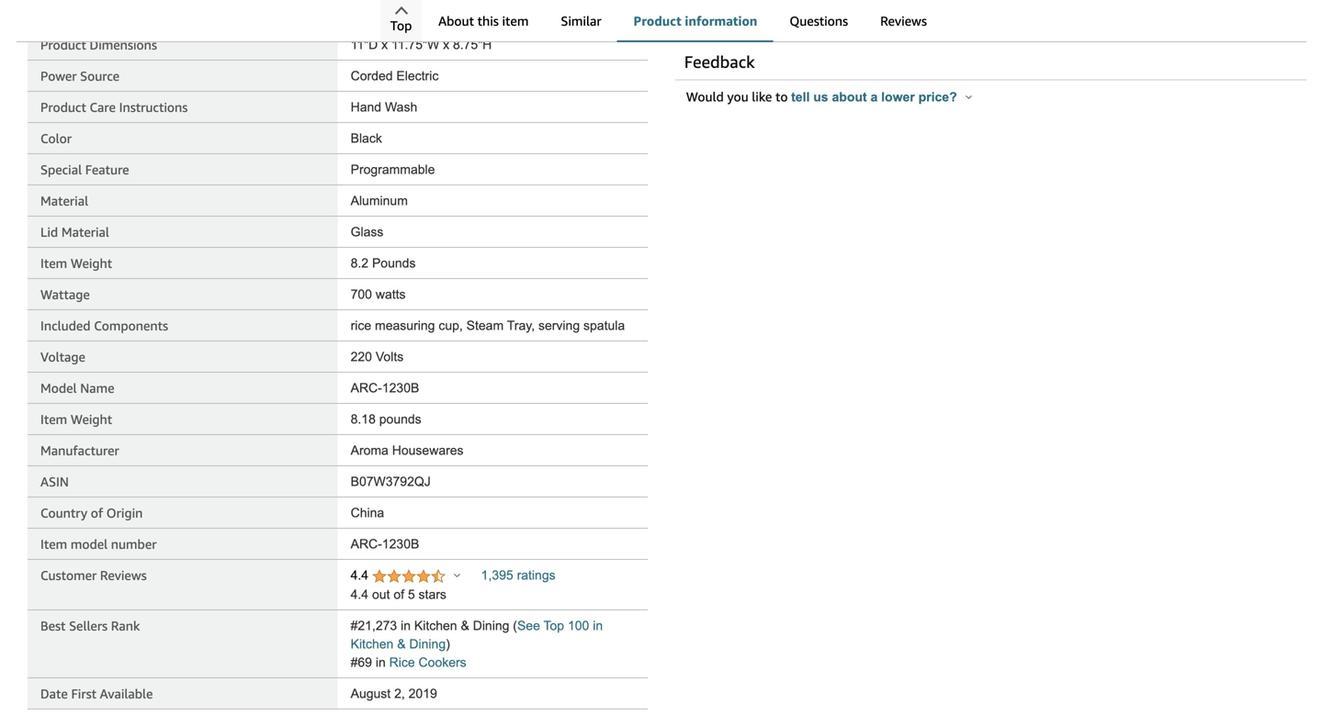 Task type: describe. For each thing, give the bounding box(es) containing it.
similar
[[561, 13, 601, 28]]

4.4 for 4.4 out of 5 stars
[[351, 588, 369, 602]]

color
[[40, 131, 72, 146]]

information
[[685, 13, 758, 28]]

dimensions
[[90, 37, 157, 52]]

model
[[40, 381, 77, 396]]

0 vertical spatial top
[[390, 18, 412, 33]]

in inside see top 100 in kitchen & dining
[[593, 619, 603, 633]]

warranty
[[777, 4, 829, 19]]

origin
[[106, 506, 143, 521]]

2019
[[409, 687, 437, 701]]

8.18
[[351, 412, 376, 427]]

best
[[40, 619, 66, 634]]

item weight for 8.2 pounds
[[40, 256, 112, 271]]

name
[[80, 381, 114, 396]]

2,
[[394, 687, 405, 701]]

pounds
[[379, 412, 421, 427]]

manufacturer's warranty can be requested from customer service.
[[686, 4, 1072, 19]]

steam
[[466, 319, 504, 333]]

asin
[[40, 474, 69, 490]]

manufacturer
[[40, 443, 119, 458]]

lid material
[[40, 224, 109, 240]]

aroma
[[351, 444, 389, 458]]

voltage
[[40, 349, 85, 365]]

0 horizontal spatial a
[[871, 90, 878, 104]]

popover image
[[966, 94, 972, 99]]

measuring
[[375, 319, 435, 333]]

product care instructions
[[40, 100, 188, 115]]

aroma housewares
[[351, 444, 464, 458]]

this
[[477, 13, 499, 28]]

would
[[686, 89, 724, 104]]

see top 100 in kitchen & dining
[[351, 619, 603, 652]]

feature
[[85, 162, 129, 177]]

b07w3792qj
[[351, 475, 431, 489]]

sellers
[[69, 619, 108, 634]]

0 vertical spatial material
[[40, 193, 88, 208]]

(
[[513, 619, 517, 633]]

0 horizontal spatial to
[[776, 89, 788, 104]]

black
[[351, 131, 382, 145]]

item
[[502, 13, 529, 28]]

service. inside to make a request to customer service.
[[744, 23, 787, 38]]

1230b for model name
[[382, 381, 419, 395]]

#21,273
[[351, 619, 397, 633]]

model
[[71, 537, 108, 552]]

weight for 8.18 pounds
[[71, 412, 112, 427]]

rice measuring cup, steam tray, serving spatula
[[351, 319, 625, 333]]

4.4 out of 5 stars
[[351, 588, 446, 602]]

#69 in rice cookers
[[351, 656, 467, 670]]

kitchen inside see top 100 in kitchen & dining
[[351, 638, 394, 652]]

)
[[446, 638, 450, 652]]

manufacturer's
[[686, 4, 774, 19]]

feedback
[[684, 52, 755, 71]]

august 2, 2019
[[351, 687, 437, 701]]

wattage
[[40, 287, 90, 302]]

4.4 button
[[351, 569, 461, 586]]

product for product dimensions
[[40, 37, 86, 52]]

dining inside see top 100 in kitchen & dining
[[409, 638, 446, 652]]

price?
[[919, 90, 957, 104]]

#21,273 in kitchen & dining (
[[351, 619, 517, 633]]

watts
[[376, 287, 406, 302]]

arc- for model name
[[351, 381, 382, 395]]

make
[[1148, 4, 1179, 19]]

best sellers rank
[[40, 619, 140, 634]]

model name
[[40, 381, 114, 396]]

product dimensions
[[40, 37, 157, 52]]

included components
[[40, 318, 168, 333]]

rank
[[111, 619, 140, 634]]

glass
[[351, 225, 384, 239]]

corded electric
[[351, 69, 439, 83]]

see
[[517, 619, 540, 633]]

cup,
[[439, 319, 463, 333]]

cookers
[[419, 656, 467, 670]]

available
[[100, 687, 153, 702]]

5
[[408, 588, 415, 602]]

1,395 ratings
[[481, 569, 556, 583]]

tell us about a lower price?
[[791, 90, 961, 104]]

1 x from the left
[[381, 37, 388, 52]]

be
[[856, 4, 871, 19]]

date
[[40, 687, 68, 702]]

ratings
[[517, 569, 556, 583]]

700
[[351, 287, 372, 302]]

hand wash
[[351, 100, 417, 114]]

product for product information
[[634, 13, 681, 28]]

item weight for 8.18 pounds
[[40, 412, 112, 427]]

product information
[[634, 13, 758, 28]]



Task type: locate. For each thing, give the bounding box(es) containing it.
&
[[461, 619, 469, 633], [397, 638, 406, 652]]

weight down name
[[71, 412, 112, 427]]

1 horizontal spatial top
[[544, 619, 564, 633]]

to left tell
[[776, 89, 788, 104]]

power source
[[40, 68, 119, 83]]

1 horizontal spatial reviews
[[880, 13, 927, 28]]

product left information
[[634, 13, 681, 28]]

220
[[351, 350, 372, 364]]

0 vertical spatial arc-1230b
[[351, 381, 419, 395]]

0 vertical spatial service.
[[1025, 4, 1068, 19]]

8.2 pounds
[[351, 256, 416, 270]]

to make a request to customer service.
[[686, 4, 1252, 38]]

dining left (
[[473, 619, 509, 633]]

item for 8.2 pounds
[[40, 256, 67, 271]]

1 horizontal spatial a
[[1183, 4, 1190, 19]]

8.2
[[351, 256, 369, 270]]

arc- down china at the bottom
[[351, 537, 382, 552]]

2 1230b from the top
[[382, 537, 419, 552]]

rice
[[389, 656, 415, 670]]

a right make
[[1183, 4, 1190, 19]]

& inside see top 100 in kitchen & dining
[[397, 638, 406, 652]]

tray,
[[507, 319, 535, 333]]

arc-1230b up 8.18 pounds
[[351, 381, 419, 395]]

0 vertical spatial item weight
[[40, 256, 112, 271]]

3 item from the top
[[40, 537, 67, 552]]

0 horizontal spatial in
[[376, 656, 386, 670]]

0 horizontal spatial x
[[381, 37, 388, 52]]

0 horizontal spatial customer
[[686, 23, 741, 38]]

1 horizontal spatial x
[[443, 37, 449, 52]]

item model number
[[40, 537, 157, 552]]

to
[[1132, 4, 1145, 19], [1240, 4, 1252, 19], [776, 89, 788, 104]]

to right request
[[1240, 4, 1252, 19]]

product down power
[[40, 100, 86, 115]]

1 arc-1230b from the top
[[351, 381, 419, 395]]

0 vertical spatial a
[[1183, 4, 1190, 19]]

included
[[40, 318, 91, 333]]

1 item weight from the top
[[40, 256, 112, 271]]

0 horizontal spatial of
[[91, 506, 103, 521]]

1 vertical spatial dining
[[409, 638, 446, 652]]

customer right from
[[967, 4, 1022, 19]]

item weight down lid material
[[40, 256, 112, 271]]

1 vertical spatial reviews
[[100, 568, 147, 583]]

spatula
[[583, 319, 625, 333]]

product for product care instructions
[[40, 100, 86, 115]]

programmable
[[351, 162, 435, 177]]

1230b up 4.4 'button' at left
[[382, 537, 419, 552]]

0 vertical spatial dining
[[473, 619, 509, 633]]

2 arc- from the top
[[351, 537, 382, 552]]

arc-1230b down china at the bottom
[[351, 537, 419, 552]]

arc- up the 8.18 at bottom
[[351, 381, 382, 395]]

top up 11.75"w at the left
[[390, 18, 412, 33]]

1 horizontal spatial of
[[394, 588, 404, 602]]

220 volts
[[351, 350, 404, 364]]

1 vertical spatial kitchen
[[351, 638, 394, 652]]

instructions
[[119, 100, 188, 115]]

power
[[40, 68, 77, 83]]

x
[[381, 37, 388, 52], [443, 37, 449, 52]]

1 vertical spatial arc-1230b
[[351, 537, 419, 552]]

special
[[40, 162, 82, 177]]

0 horizontal spatial kitchen
[[351, 638, 394, 652]]

item weight down model name
[[40, 412, 112, 427]]

item for 8.18 pounds
[[40, 412, 67, 427]]

in down 5
[[401, 619, 411, 633]]

to left make
[[1132, 4, 1145, 19]]

volts
[[376, 350, 404, 364]]

x down 'about'
[[443, 37, 449, 52]]

0 vertical spatial item
[[40, 256, 67, 271]]

0 vertical spatial 4.4
[[351, 569, 372, 583]]

a inside to make a request to customer service.
[[1183, 4, 1190, 19]]

1 4.4 from the top
[[351, 569, 372, 583]]

4.4 left out
[[351, 588, 369, 602]]

item for arc-1230b
[[40, 537, 67, 552]]

1 vertical spatial 1230b
[[382, 537, 419, 552]]

0 vertical spatial 1230b
[[382, 381, 419, 395]]

weight down lid material
[[71, 256, 112, 271]]

2 item weight from the top
[[40, 412, 112, 427]]

you
[[727, 89, 749, 104]]

1230b up pounds
[[382, 381, 419, 395]]

item down lid at the left
[[40, 256, 67, 271]]

0 horizontal spatial dining
[[409, 638, 446, 652]]

first
[[71, 687, 96, 702]]

kitchen
[[414, 619, 457, 633], [351, 638, 394, 652]]

1 horizontal spatial service.
[[1025, 4, 1068, 19]]

8.75"h
[[453, 37, 492, 52]]

0 horizontal spatial service.
[[744, 23, 787, 38]]

2 item from the top
[[40, 412, 67, 427]]

0 vertical spatial &
[[461, 619, 469, 633]]

country of origin
[[40, 506, 143, 521]]

1 1230b from the top
[[382, 381, 419, 395]]

in right the #69
[[376, 656, 386, 670]]

material right lid at the left
[[61, 224, 109, 240]]

1 vertical spatial material
[[61, 224, 109, 240]]

1 horizontal spatial kitchen
[[414, 619, 457, 633]]

customer inside to make a request to customer service.
[[686, 23, 741, 38]]

kitchen up )
[[414, 619, 457, 633]]

1 vertical spatial item weight
[[40, 412, 112, 427]]

august
[[351, 687, 391, 701]]

1 vertical spatial service.
[[744, 23, 787, 38]]

1,395 ratings link
[[481, 569, 556, 583]]

housewares
[[392, 444, 464, 458]]

top left 100
[[544, 619, 564, 633]]

2 horizontal spatial to
[[1240, 4, 1252, 19]]

in for cookers
[[376, 656, 386, 670]]

1 vertical spatial customer
[[686, 23, 741, 38]]

0 horizontal spatial &
[[397, 638, 406, 652]]

1 horizontal spatial in
[[401, 619, 411, 633]]

customer reviews
[[40, 568, 147, 583]]

arc- for item model number
[[351, 537, 382, 552]]

reviews right "be"
[[880, 13, 927, 28]]

1 vertical spatial weight
[[71, 412, 112, 427]]

0 horizontal spatial reviews
[[100, 568, 147, 583]]

item down model
[[40, 412, 67, 427]]

0 vertical spatial reviews
[[880, 13, 927, 28]]

pounds
[[372, 256, 416, 270]]

2 vertical spatial product
[[40, 100, 86, 115]]

rice cookers link
[[389, 656, 467, 670]]

2 vertical spatial item
[[40, 537, 67, 552]]

of left origin
[[91, 506, 103, 521]]

0 vertical spatial of
[[91, 506, 103, 521]]

customer
[[40, 568, 97, 583]]

1230b
[[382, 381, 419, 395], [382, 537, 419, 552]]

china
[[351, 506, 384, 520]]

requested
[[874, 4, 932, 19]]

item down the country
[[40, 537, 67, 552]]

lid
[[40, 224, 58, 240]]

& up cookers
[[461, 619, 469, 633]]

rice
[[351, 319, 371, 333]]

in
[[401, 619, 411, 633], [593, 619, 603, 633], [376, 656, 386, 670]]

serving
[[538, 319, 580, 333]]

2 x from the left
[[443, 37, 449, 52]]

out
[[372, 588, 390, 602]]

1 horizontal spatial customer
[[967, 4, 1022, 19]]

700 watts
[[351, 287, 406, 302]]

us
[[813, 90, 828, 104]]

product
[[634, 13, 681, 28], [40, 37, 86, 52], [40, 100, 86, 115]]

1 item from the top
[[40, 256, 67, 271]]

4.4 for 4.4
[[351, 569, 372, 583]]

arc-1230b for model name
[[351, 381, 419, 395]]

1 vertical spatial top
[[544, 619, 564, 633]]

stars
[[419, 588, 446, 602]]

1 horizontal spatial dining
[[473, 619, 509, 633]]

material
[[40, 193, 88, 208], [61, 224, 109, 240]]

4.4 up out
[[351, 569, 372, 583]]

in for &
[[401, 619, 411, 633]]

popover image
[[454, 573, 461, 578]]

care
[[90, 100, 116, 115]]

8.18 pounds
[[351, 412, 421, 427]]

& up rice
[[397, 638, 406, 652]]

1 vertical spatial a
[[871, 90, 878, 104]]

1 horizontal spatial &
[[461, 619, 469, 633]]

1 vertical spatial product
[[40, 37, 86, 52]]

1 vertical spatial item
[[40, 412, 67, 427]]

4.4 inside 4.4 'button'
[[351, 569, 372, 583]]

request
[[1193, 4, 1237, 19]]

item weight
[[40, 256, 112, 271], [40, 412, 112, 427]]

country
[[40, 506, 87, 521]]

top inside see top 100 in kitchen & dining
[[544, 619, 564, 633]]

reviews
[[880, 13, 927, 28], [100, 568, 147, 583]]

#69
[[351, 656, 372, 670]]

about
[[832, 90, 867, 104]]

about
[[438, 13, 474, 28]]

of
[[91, 506, 103, 521], [394, 588, 404, 602]]

0 vertical spatial kitchen
[[414, 619, 457, 633]]

2 4.4 from the top
[[351, 588, 369, 602]]

weight for 8.2 pounds
[[71, 256, 112, 271]]

like
[[752, 89, 772, 104]]

weight
[[71, 256, 112, 271], [71, 412, 112, 427]]

1 vertical spatial 4.4
[[351, 588, 369, 602]]

0 vertical spatial customer
[[967, 4, 1022, 19]]

a left lower
[[871, 90, 878, 104]]

0 vertical spatial arc-
[[351, 381, 382, 395]]

x right "11"d"
[[381, 37, 388, 52]]

customer
[[967, 4, 1022, 19], [686, 23, 741, 38]]

1230b for item model number
[[382, 537, 419, 552]]

1 horizontal spatial to
[[1132, 4, 1145, 19]]

1 arc- from the top
[[351, 381, 382, 395]]

tell
[[791, 90, 810, 104]]

in right 100
[[593, 619, 603, 633]]

reviews down the number
[[100, 568, 147, 583]]

lower
[[881, 90, 915, 104]]

11.75"w
[[391, 37, 439, 52]]

1 vertical spatial arc-
[[351, 537, 382, 552]]

dining up the rice cookers link
[[409, 638, 446, 652]]

1 vertical spatial of
[[394, 588, 404, 602]]

11"d x 11.75"w x 8.75"h
[[351, 37, 492, 52]]

material down special at the left of the page
[[40, 193, 88, 208]]

kitchen down #21,273
[[351, 638, 394, 652]]

0 horizontal spatial top
[[390, 18, 412, 33]]

2 horizontal spatial in
[[593, 619, 603, 633]]

customer down manufacturer's
[[686, 23, 741, 38]]

from
[[936, 4, 964, 19]]

questions
[[790, 13, 848, 28]]

11"d
[[351, 37, 378, 52]]

product up power
[[40, 37, 86, 52]]

0 vertical spatial weight
[[71, 256, 112, 271]]

corded
[[351, 69, 393, 83]]

1 vertical spatial &
[[397, 638, 406, 652]]

0 vertical spatial product
[[634, 13, 681, 28]]

2 arc-1230b from the top
[[351, 537, 419, 552]]

2 weight from the top
[[71, 412, 112, 427]]

of left 5
[[394, 588, 404, 602]]

arc-1230b for item model number
[[351, 537, 419, 552]]

number
[[111, 537, 157, 552]]

tell us about a lower price? button
[[791, 90, 972, 104]]

100
[[568, 619, 589, 633]]

1,395
[[481, 569, 513, 583]]

1 weight from the top
[[71, 256, 112, 271]]



Task type: vqa. For each thing, say whether or not it's contained in the screenshot.


